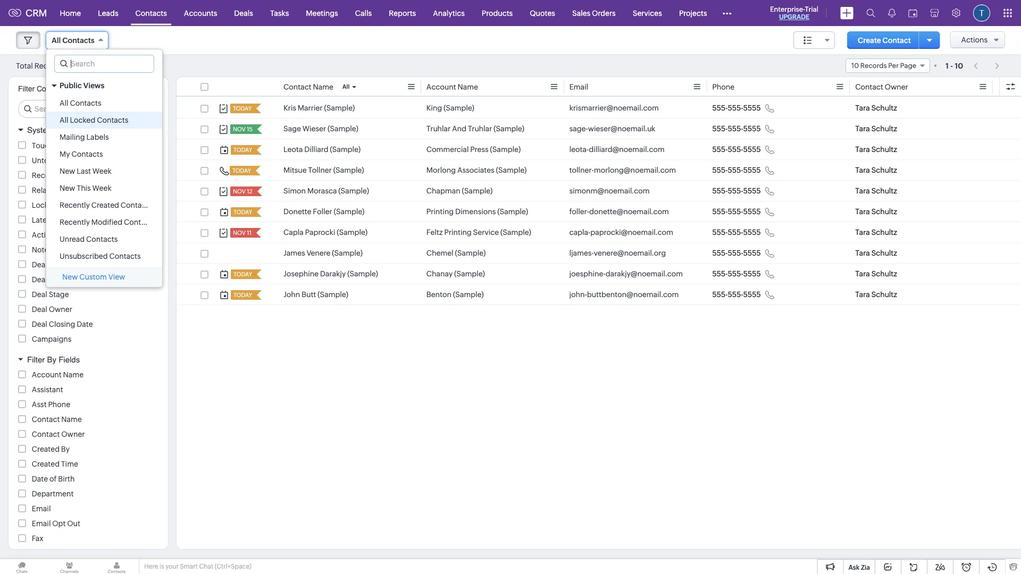 Task type: describe. For each thing, give the bounding box(es) containing it.
1 vertical spatial locked
[[32, 201, 57, 209]]

profile image
[[973, 5, 990, 22]]

new for new custom view
[[62, 273, 78, 281]]

1 - 10
[[946, 61, 963, 70]]

home
[[60, 9, 81, 17]]

nov for capla
[[233, 230, 246, 236]]

filter for filter contacts by
[[18, 85, 35, 93]]

calendar image
[[909, 9, 918, 17]]

ask zia
[[849, 564, 870, 571]]

simon
[[284, 187, 306, 195]]

555-555-5555 for morlong@noemail.com
[[712, 166, 761, 174]]

5555 for buttbenton@noemail.com
[[743, 290, 761, 299]]

donette foller (sample)
[[284, 207, 365, 216]]

(sample) inside 'link'
[[347, 270, 378, 278]]

size image
[[804, 36, 812, 45]]

week for new last week
[[92, 167, 112, 176]]

(sample) up the and
[[444, 104, 474, 112]]

0 horizontal spatial date
[[32, 475, 48, 484]]

created for created by
[[32, 445, 60, 454]]

venere@noemail.org
[[594, 249, 666, 257]]

555-555-5555 for darakjy@noemail.com
[[712, 270, 761, 278]]

system defined filters button
[[9, 121, 168, 140]]

profile element
[[967, 0, 997, 26]]

public views button
[[46, 77, 162, 95]]

schultz for paprocki@noemail.com
[[872, 228, 897, 237]]

here
[[144, 563, 158, 571]]

associates
[[457, 166, 495, 174]]

unread contacts option
[[46, 231, 162, 248]]

(sample) right morasca
[[338, 187, 369, 195]]

(sample) right wieser in the top of the page
[[328, 124, 358, 133]]

new custom view link
[[46, 268, 162, 287]]

capla paprocki (sample) link
[[284, 227, 368, 238]]

(sample) right press
[[490, 145, 521, 154]]

create menu image
[[840, 7, 854, 19]]

555-555-5555 for donette@noemail.com
[[712, 207, 761, 216]]

new last week
[[60, 167, 112, 176]]

donette
[[284, 207, 311, 216]]

joesphine-darakjy@noemail.com
[[570, 270, 683, 278]]

system
[[27, 126, 54, 135]]

(sample) right the service
[[501, 228, 531, 237]]

tara schultz for morlong@noemail.com
[[855, 166, 897, 174]]

(sample) up commercial press (sample)
[[494, 124, 524, 133]]

create contact button
[[847, 31, 922, 49]]

1 horizontal spatial account name
[[427, 83, 478, 91]]

sage wieser (sample) link
[[284, 123, 358, 134]]

simon morasca (sample)
[[284, 187, 369, 195]]

5555 for dilliard@noemail.com
[[743, 145, 761, 154]]

contact up created by
[[32, 430, 60, 439]]

tara schultz for buttbenton@noemail.com
[[855, 290, 897, 299]]

1 vertical spatial owner
[[49, 305, 72, 314]]

11
[[247, 230, 252, 236]]

all inside field
[[52, 36, 61, 45]]

chats image
[[0, 560, 44, 575]]

5555 for paprocki@noemail.com
[[743, 228, 761, 237]]

1 tara schultz from the top
[[855, 104, 897, 112]]

tara for morlong@noemail.com
[[855, 166, 870, 174]]

tara for wieser@noemail.uk
[[855, 124, 870, 133]]

1 5555 from the top
[[743, 104, 761, 112]]

contacts inside the all locked contacts option
[[97, 116, 128, 124]]

today link for kris
[[230, 104, 253, 113]]

by for created
[[61, 445, 70, 454]]

email opt out
[[32, 520, 80, 528]]

tara schultz for darakjy@noemail.com
[[855, 270, 897, 278]]

new for new last week
[[60, 167, 75, 176]]

foller
[[313, 207, 332, 216]]

ljames-venere@noemail.org
[[570, 249, 666, 257]]

crm
[[26, 8, 47, 18]]

actions
[[961, 36, 988, 44]]

week for new this week
[[92, 184, 112, 193]]

nov 11 link
[[230, 228, 253, 238]]

(sample) down chanay (sample) link
[[453, 290, 484, 299]]

printing dimensions (sample)
[[427, 207, 528, 216]]

new custom view
[[62, 273, 125, 281]]

1 vertical spatial phone
[[48, 401, 70, 409]]

joesphine-
[[570, 270, 606, 278]]

today for kris marrier (sample)
[[233, 105, 252, 112]]

filter contacts by
[[18, 85, 76, 93]]

analytics link
[[425, 0, 473, 26]]

contacts inside contacts link
[[135, 9, 167, 17]]

mitsue tollner (sample) link
[[284, 165, 364, 176]]

morlong@noemail.com
[[594, 166, 676, 174]]

(sample) right dilliard
[[330, 145, 361, 154]]

today link for john
[[231, 290, 253, 300]]

tara schultz for donette@noemail.com
[[855, 207, 897, 216]]

nov 15 link
[[230, 124, 254, 134]]

records for untouched
[[72, 156, 101, 165]]

chapman
[[427, 187, 461, 195]]

tara for darakjy@noemail.com
[[855, 270, 870, 278]]

filter by fields button
[[9, 350, 168, 369]]

total
[[16, 61, 33, 70]]

status
[[75, 216, 97, 224]]

recently for recently created contacts
[[60, 201, 90, 210]]

chat
[[199, 563, 213, 571]]

name down the "fields" at left
[[63, 371, 84, 379]]

custom
[[79, 273, 107, 281]]

touched records
[[32, 141, 92, 150]]

recently created contacts option
[[46, 197, 162, 214]]

records for touched
[[64, 141, 92, 150]]

1 horizontal spatial date
[[77, 320, 93, 328]]

contact down 10 records per page
[[855, 83, 883, 91]]

enterprise-
[[770, 5, 805, 13]]

0 vertical spatial search text field
[[55, 55, 154, 72]]

contacts inside all contacts option
[[70, 99, 101, 107]]

tara for buttbenton@noemail.com
[[855, 290, 870, 299]]

records for 10
[[861, 62, 887, 70]]

nov for sage
[[233, 126, 246, 133]]

recently modified contacts option
[[46, 214, 162, 231]]

printing dimensions (sample) link
[[427, 206, 528, 217]]

0 horizontal spatial deals
[[32, 260, 51, 269]]

1
[[946, 61, 949, 70]]

tollner
[[308, 166, 332, 174]]

john butt (sample)
[[284, 290, 348, 299]]

5555 for darakjy@noemail.com
[[743, 270, 761, 278]]

orders
[[592, 9, 616, 17]]

my contacts option
[[46, 146, 162, 163]]

contact up kris
[[284, 83, 312, 91]]

views
[[83, 81, 104, 90]]

tollner-
[[570, 166, 594, 174]]

james venere (sample)
[[284, 249, 363, 257]]

fax
[[32, 535, 43, 543]]

signals image
[[888, 9, 896, 18]]

created time
[[32, 460, 78, 469]]

of
[[49, 475, 57, 484]]

accounts
[[184, 9, 217, 17]]

morlong
[[427, 166, 456, 174]]

analytics
[[433, 9, 465, 17]]

krismarrier@noemail.com link
[[570, 103, 659, 113]]

records for related
[[60, 186, 88, 194]]

dimensions
[[455, 207, 496, 216]]

(sample) up sage wieser (sample)
[[324, 104, 355, 112]]

contacts inside all contacts field
[[62, 36, 95, 45]]

(sample) up printing dimensions (sample)
[[462, 187, 493, 195]]

5 schultz from the top
[[872, 187, 897, 195]]

555-555-5555 for paprocki@noemail.com
[[712, 228, 761, 237]]

all contacts inside option
[[60, 99, 101, 107]]

1 horizontal spatial phone
[[712, 83, 735, 91]]

all contacts option
[[46, 95, 162, 112]]

birth
[[58, 475, 75, 484]]

contact down asst phone
[[32, 415, 60, 424]]

schultz for wieser@noemail.uk
[[872, 124, 897, 133]]

capla-paprocki@noemail.com
[[570, 228, 673, 237]]

(sample) down darakjy
[[318, 290, 348, 299]]

create menu element
[[834, 0, 860, 26]]

12
[[247, 188, 253, 195]]

leota dilliard (sample) link
[[284, 144, 361, 155]]

contacts inside my contacts option
[[71, 150, 103, 159]]

notes
[[32, 245, 52, 254]]

simon morasca (sample) link
[[284, 186, 369, 196]]

555-555-5555 for wieser@noemail.uk
[[712, 124, 761, 133]]

10 inside "field"
[[852, 62, 859, 70]]

opt
[[52, 520, 66, 528]]

public views
[[60, 81, 104, 90]]

2 vertical spatial owner
[[61, 430, 85, 439]]

truhlar and truhlar (sample) link
[[427, 123, 524, 134]]

0 vertical spatial action
[[58, 171, 81, 180]]

schultz for morlong@noemail.com
[[872, 166, 897, 174]]

tara schultz for venere@noemail.org
[[855, 249, 897, 257]]

(sample) down feltz printing service (sample)
[[455, 249, 486, 257]]

foller-
[[570, 207, 589, 216]]

5555 for wieser@noemail.uk
[[743, 124, 761, 133]]

service
[[473, 228, 499, 237]]

all contacts inside field
[[52, 36, 95, 45]]

5 555-555-5555 from the top
[[712, 187, 761, 195]]

today for josephine darakjy (sample)
[[234, 271, 252, 278]]

5 tara from the top
[[855, 187, 870, 195]]

and
[[452, 124, 467, 133]]

closing
[[49, 320, 75, 328]]

record action
[[32, 171, 81, 180]]

email up unread at the top of the page
[[54, 216, 73, 224]]

tara schultz for dilliard@noemail.com
[[855, 145, 897, 154]]

contacts inside unread contacts 'option'
[[86, 235, 118, 244]]

ljames-
[[570, 249, 594, 257]]

(sample) up darakjy
[[332, 249, 363, 257]]

contact inside create contact button
[[883, 36, 911, 44]]

tara schultz for paprocki@noemail.com
[[855, 228, 897, 237]]

(sample) right the foller
[[334, 207, 365, 216]]

10 for 1 - 10
[[955, 61, 963, 70]]

1 horizontal spatial contact name
[[284, 83, 333, 91]]

-
[[951, 61, 953, 70]]

schultz for venere@noemail.org
[[872, 249, 897, 257]]

your
[[165, 563, 179, 571]]

schultz for dilliard@noemail.com
[[872, 145, 897, 154]]

tara for dilliard@noemail.com
[[855, 145, 870, 154]]

5 tara schultz from the top
[[855, 187, 897, 195]]

by for filter
[[47, 355, 56, 364]]

all locked contacts option
[[46, 112, 162, 129]]

leota-dilliard@noemail.com link
[[570, 144, 665, 155]]

my contacts
[[60, 150, 103, 159]]

Other Modules field
[[716, 5, 739, 22]]

king (sample) link
[[427, 103, 474, 113]]

mailing labels
[[60, 133, 109, 141]]

contacts inside recently created contacts option
[[121, 201, 152, 210]]

deal for deal owner
[[32, 305, 47, 314]]

chapman (sample) link
[[427, 186, 493, 196]]

kris
[[284, 104, 296, 112]]

simonm@noemail.com link
[[570, 186, 650, 196]]

555-555-5555 for buttbenton@noemail.com
[[712, 290, 761, 299]]



Task type: vqa. For each thing, say whether or not it's contained in the screenshot.


Task type: locate. For each thing, give the bounding box(es) containing it.
donette@noemail.com
[[589, 207, 669, 216]]

555-555-5555
[[712, 104, 761, 112], [712, 124, 761, 133], [712, 145, 761, 154], [712, 166, 761, 174], [712, 187, 761, 195], [712, 207, 761, 216], [712, 228, 761, 237], [712, 249, 761, 257], [712, 270, 761, 278], [712, 290, 761, 299]]

2 vertical spatial nov
[[233, 230, 246, 236]]

filter inside dropdown button
[[27, 355, 45, 364]]

contacts right leads link
[[135, 9, 167, 17]]

chemel (sample)
[[427, 249, 486, 257]]

channels image
[[47, 560, 91, 575]]

action up the related records action on the top left
[[58, 171, 81, 180]]

3 555-555-5555 from the top
[[712, 145, 761, 154]]

4 555-555-5555 from the top
[[712, 166, 761, 174]]

0 vertical spatial week
[[92, 167, 112, 176]]

today for mitsue tollner (sample)
[[232, 168, 251, 174]]

leads link
[[89, 0, 127, 26]]

marrier
[[298, 104, 323, 112]]

related
[[32, 186, 58, 194]]

4 tara from the top
[[855, 166, 870, 174]]

0 vertical spatial date
[[77, 320, 93, 328]]

today down 'nov 15'
[[234, 147, 252, 153]]

today up nov 11 link
[[234, 209, 252, 216]]

today up nov 12 link
[[232, 168, 251, 174]]

10 schultz from the top
[[872, 290, 897, 299]]

by left the "fields" at left
[[47, 355, 56, 364]]

2 555-555-5555 from the top
[[712, 124, 761, 133]]

today left john
[[234, 292, 252, 299]]

schultz for donette@noemail.com
[[872, 207, 897, 216]]

0 horizontal spatial action
[[58, 171, 81, 180]]

nov for simon
[[233, 188, 246, 195]]

1 vertical spatial deals
[[32, 260, 51, 269]]

3 5555 from the top
[[743, 145, 761, 154]]

contacts down home
[[62, 36, 95, 45]]

tara for paprocki@noemail.com
[[855, 228, 870, 237]]

(sample) right paprocki
[[337, 228, 368, 237]]

contact owner up created by
[[32, 430, 85, 439]]

enterprise-trial upgrade
[[770, 5, 819, 20]]

modified
[[91, 218, 122, 227]]

3 schultz from the top
[[872, 145, 897, 154]]

all up system defined filters
[[60, 116, 68, 124]]

1 schultz from the top
[[872, 104, 897, 112]]

john-buttbenton@noemail.com
[[570, 290, 679, 299]]

0 vertical spatial nov
[[233, 126, 246, 133]]

king (sample)
[[427, 104, 474, 112]]

1 vertical spatial filter
[[27, 355, 45, 364]]

week up new this week option
[[92, 167, 112, 176]]

deal for deal amount
[[32, 275, 47, 284]]

nov left 12
[[233, 188, 246, 195]]

owner down per
[[885, 83, 909, 91]]

new up stage
[[62, 273, 78, 281]]

0 vertical spatial new
[[60, 167, 75, 176]]

deal up deal stage at the left bottom
[[32, 275, 47, 284]]

5555 for venere@noemail.org
[[743, 249, 761, 257]]

by inside dropdown button
[[47, 355, 56, 364]]

out
[[67, 520, 80, 528]]

email up fax
[[32, 520, 51, 528]]

0 horizontal spatial account name
[[32, 371, 84, 379]]

row group containing kris marrier (sample)
[[177, 98, 1021, 305]]

new this week
[[60, 184, 112, 193]]

0 vertical spatial account
[[427, 83, 456, 91]]

records up the new last week
[[72, 156, 101, 165]]

nov left 11
[[233, 230, 246, 236]]

commercial
[[427, 145, 469, 154]]

filter for filter by fields
[[27, 355, 45, 364]]

schultz for darakjy@noemail.com
[[872, 270, 897, 278]]

account name down the filter by fields
[[32, 371, 84, 379]]

by
[[68, 85, 76, 93]]

1 horizontal spatial truhlar
[[468, 124, 492, 133]]

9 555-555-5555 from the top
[[712, 270, 761, 278]]

10 down create
[[852, 62, 859, 70]]

0 vertical spatial contact name
[[284, 83, 333, 91]]

1 horizontal spatial 10
[[852, 62, 859, 70]]

today link up nov 12 link
[[230, 166, 252, 176]]

chemel (sample) link
[[427, 248, 486, 259]]

0 horizontal spatial truhlar
[[427, 124, 451, 133]]

7 tara schultz from the top
[[855, 228, 897, 237]]

7 555-555-5555 from the top
[[712, 228, 761, 237]]

contact up per
[[883, 36, 911, 44]]

2 nov from the top
[[233, 188, 246, 195]]

2 deal from the top
[[32, 290, 47, 299]]

today for leota dilliard (sample)
[[234, 147, 252, 153]]

10 for total records 10
[[64, 62, 72, 70]]

assistant
[[32, 386, 63, 394]]

0 horizontal spatial account
[[32, 371, 62, 379]]

untouched records
[[32, 156, 101, 165]]

leota-
[[570, 145, 589, 154]]

4 schultz from the top
[[872, 166, 897, 174]]

555-555-5555 for venere@noemail.org
[[712, 249, 761, 257]]

10 555-555-5555 from the top
[[712, 290, 761, 299]]

sage-wieser@noemail.uk
[[570, 124, 656, 133]]

leads
[[98, 9, 118, 17]]

records inside "field"
[[861, 62, 887, 70]]

(sample) up the service
[[498, 207, 528, 216]]

1 horizontal spatial contact owner
[[855, 83, 909, 91]]

leota-dilliard@noemail.com
[[570, 145, 665, 154]]

2 schultz from the top
[[872, 124, 897, 133]]

deal for deal closing date
[[32, 320, 47, 328]]

1 vertical spatial nov
[[233, 188, 246, 195]]

contacts inside recently modified contacts option
[[124, 218, 155, 227]]

meetings link
[[298, 0, 347, 26]]

contacts up 'recently modified contacts'
[[121, 201, 152, 210]]

week inside option
[[92, 184, 112, 193]]

555-555-5555 for dilliard@noemail.com
[[712, 145, 761, 154]]

search text field up public views dropdown button
[[55, 55, 154, 72]]

records down "last" at the left top of page
[[60, 186, 88, 194]]

latest email status
[[32, 216, 97, 224]]

6 5555 from the top
[[743, 207, 761, 216]]

unread
[[60, 235, 85, 244]]

None field
[[794, 31, 835, 49]]

records for total
[[34, 61, 63, 70]]

0 vertical spatial contact owner
[[855, 83, 909, 91]]

latest
[[32, 216, 53, 224]]

0 vertical spatial created
[[91, 201, 119, 210]]

josephine darakjy (sample)
[[284, 270, 378, 278]]

2 truhlar from the left
[[468, 124, 492, 133]]

0 horizontal spatial contact owner
[[32, 430, 85, 439]]

2 week from the top
[[92, 184, 112, 193]]

8 555-555-5555 from the top
[[712, 249, 761, 257]]

meetings
[[306, 9, 338, 17]]

0 horizontal spatial contact name
[[32, 415, 82, 424]]

1 recently from the top
[[60, 201, 90, 210]]

schultz for buttbenton@noemail.com
[[872, 290, 897, 299]]

1 vertical spatial new
[[60, 184, 75, 193]]

contacts up the new last week
[[71, 150, 103, 159]]

1 vertical spatial contact name
[[32, 415, 82, 424]]

today link for donette
[[231, 207, 253, 217]]

4 tara schultz from the top
[[855, 166, 897, 174]]

today link for josephine
[[231, 270, 253, 279]]

paprocki@noemail.com
[[591, 228, 673, 237]]

my
[[60, 150, 70, 159]]

1 truhlar from the left
[[427, 124, 451, 133]]

deals left tasks
[[234, 9, 253, 17]]

10 tara schultz from the top
[[855, 290, 897, 299]]

date of birth
[[32, 475, 75, 484]]

public views region
[[46, 95, 162, 265]]

search image
[[867, 9, 876, 18]]

deals link
[[226, 0, 262, 26]]

0 vertical spatial recently
[[60, 201, 90, 210]]

name up king (sample) link
[[458, 83, 478, 91]]

5555 for donette@noemail.com
[[743, 207, 761, 216]]

filter down campaigns
[[27, 355, 45, 364]]

deal closing date
[[32, 320, 93, 328]]

1 horizontal spatial by
[[61, 445, 70, 454]]

8 tara from the top
[[855, 249, 870, 257]]

7 tara from the top
[[855, 228, 870, 237]]

quotes
[[530, 9, 555, 17]]

1 vertical spatial account name
[[32, 371, 84, 379]]

All Contacts field
[[46, 31, 108, 49]]

email down department
[[32, 505, 51, 513]]

3 deal from the top
[[32, 305, 47, 314]]

today link for mitsue
[[230, 166, 252, 176]]

contact name down asst phone
[[32, 415, 82, 424]]

today link
[[230, 104, 253, 113], [231, 145, 253, 155], [230, 166, 252, 176], [231, 207, 253, 217], [231, 270, 253, 279], [231, 290, 253, 300]]

truhlar up press
[[468, 124, 492, 133]]

1 vertical spatial date
[[32, 475, 48, 484]]

donette foller (sample) link
[[284, 206, 365, 217]]

1 tara from the top
[[855, 104, 870, 112]]

new last week option
[[46, 163, 162, 180]]

1 vertical spatial contact owner
[[32, 430, 85, 439]]

contacts inside unsubscribed contacts option
[[109, 252, 141, 261]]

account up king
[[427, 83, 456, 91]]

0 vertical spatial all contacts
[[52, 36, 95, 45]]

tara for venere@noemail.org
[[855, 249, 870, 257]]

created for created time
[[32, 460, 60, 469]]

by up time
[[61, 445, 70, 454]]

0 vertical spatial filter
[[18, 85, 35, 93]]

all up the total records 10 in the left top of the page
[[52, 36, 61, 45]]

3 nov from the top
[[233, 230, 246, 236]]

today link down nov 12
[[231, 207, 253, 217]]

deals down notes
[[32, 260, 51, 269]]

records up filter contacts by at top
[[34, 61, 63, 70]]

9 tara from the top
[[855, 270, 870, 278]]

10 5555 from the top
[[743, 290, 761, 299]]

10 tara from the top
[[855, 290, 870, 299]]

created down created by
[[32, 460, 60, 469]]

reports link
[[380, 0, 425, 26]]

0 horizontal spatial by
[[47, 355, 56, 364]]

locked inside the all locked contacts option
[[70, 116, 95, 124]]

by
[[47, 355, 56, 364], [61, 445, 70, 454]]

benton (sample)
[[427, 290, 484, 299]]

0 vertical spatial account name
[[427, 83, 478, 91]]

deal for deal stage
[[32, 290, 47, 299]]

0 horizontal spatial phone
[[48, 401, 70, 409]]

new down untouched records
[[60, 167, 75, 176]]

1 horizontal spatial deals
[[234, 9, 253, 17]]

1 horizontal spatial locked
[[70, 116, 95, 124]]

1 555-555-5555 from the top
[[712, 104, 761, 112]]

contacts down public views
[[70, 99, 101, 107]]

phone
[[712, 83, 735, 91], [48, 401, 70, 409]]

locked down related
[[32, 201, 57, 209]]

all contacts down home
[[52, 36, 95, 45]]

5555 for morlong@noemail.com
[[743, 166, 761, 174]]

create contact
[[858, 36, 911, 44]]

contacts up 'unsubscribed contacts' at left
[[86, 235, 118, 244]]

0 horizontal spatial locked
[[32, 201, 57, 209]]

(sample) down chemel (sample) link on the top
[[454, 270, 485, 278]]

action up recently created contacts option
[[90, 186, 113, 194]]

today down nov 11
[[234, 271, 252, 278]]

foller-donette@noemail.com link
[[570, 206, 669, 217]]

search text field up system defined filters dropdown button
[[19, 101, 160, 118]]

today link up the nov 15 link
[[230, 104, 253, 113]]

8 schultz from the top
[[872, 249, 897, 257]]

untouched
[[32, 156, 71, 165]]

today
[[233, 105, 252, 112], [234, 147, 252, 153], [232, 168, 251, 174], [234, 209, 252, 216], [234, 271, 252, 278], [234, 292, 252, 299]]

created by
[[32, 445, 70, 454]]

1 horizontal spatial action
[[90, 186, 113, 194]]

james
[[284, 249, 305, 257]]

6 tara from the top
[[855, 207, 870, 216]]

home link
[[51, 0, 89, 26]]

6 tara schultz from the top
[[855, 207, 897, 216]]

new inside new this week option
[[60, 184, 75, 193]]

deal stage
[[32, 290, 69, 299]]

venere
[[307, 249, 331, 257]]

account name up king (sample) link
[[427, 83, 478, 91]]

today up the nov 15 link
[[233, 105, 252, 112]]

nov 12
[[233, 188, 253, 195]]

tara for donette@noemail.com
[[855, 207, 870, 216]]

tasks
[[270, 9, 289, 17]]

4 deal from the top
[[32, 320, 47, 328]]

last
[[77, 167, 91, 176]]

stage
[[49, 290, 69, 299]]

locked up defined
[[70, 116, 95, 124]]

4 5555 from the top
[[743, 166, 761, 174]]

2 horizontal spatial 10
[[955, 61, 963, 70]]

2 vertical spatial new
[[62, 273, 78, 281]]

1 vertical spatial created
[[32, 445, 60, 454]]

new this week option
[[46, 180, 162, 197]]

record
[[32, 171, 57, 180]]

mailing labels option
[[46, 129, 162, 146]]

created inside option
[[91, 201, 119, 210]]

name down asst phone
[[61, 415, 82, 424]]

1 deal from the top
[[32, 275, 47, 284]]

this
[[77, 184, 91, 193]]

contact name up marrier
[[284, 83, 333, 91]]

records left per
[[861, 62, 887, 70]]

Search text field
[[55, 55, 154, 72], [19, 101, 160, 118]]

9 tara schultz from the top
[[855, 270, 897, 278]]

1 horizontal spatial account
[[427, 83, 456, 91]]

new for new this week
[[60, 184, 75, 193]]

2 recently from the top
[[60, 218, 90, 227]]

0 vertical spatial deals
[[234, 9, 253, 17]]

navigation
[[969, 58, 1005, 73]]

week
[[92, 167, 112, 176], [92, 184, 112, 193]]

tara schultz for wieser@noemail.uk
[[855, 124, 897, 133]]

chapman (sample)
[[427, 187, 493, 195]]

0 vertical spatial locked
[[70, 116, 95, 124]]

0 vertical spatial owner
[[885, 83, 909, 91]]

account up assistant
[[32, 371, 62, 379]]

2 5555 from the top
[[743, 124, 761, 133]]

0 vertical spatial by
[[47, 355, 56, 364]]

9 schultz from the top
[[872, 270, 897, 278]]

create
[[858, 36, 881, 44]]

week inside option
[[92, 167, 112, 176]]

all up kris marrier (sample)
[[342, 84, 350, 90]]

recently modified contacts
[[60, 218, 155, 227]]

5555
[[743, 104, 761, 112], [743, 124, 761, 133], [743, 145, 761, 154], [743, 166, 761, 174], [743, 187, 761, 195], [743, 207, 761, 216], [743, 228, 761, 237], [743, 249, 761, 257], [743, 270, 761, 278], [743, 290, 761, 299]]

2 tara from the top
[[855, 124, 870, 133]]

week down new last week option
[[92, 184, 112, 193]]

1 vertical spatial all contacts
[[60, 99, 101, 107]]

0 horizontal spatial 10
[[64, 62, 72, 70]]

products link
[[473, 0, 521, 26]]

chemel
[[427, 249, 454, 257]]

3 tara from the top
[[855, 145, 870, 154]]

contacts up filters
[[97, 116, 128, 124]]

contacts image
[[95, 560, 139, 575]]

filter down total
[[18, 85, 35, 93]]

crm link
[[9, 8, 47, 18]]

1 vertical spatial account
[[32, 371, 62, 379]]

1 week from the top
[[92, 167, 112, 176]]

sales orders link
[[564, 0, 624, 26]]

nov 11
[[233, 230, 252, 236]]

kris marrier (sample)
[[284, 104, 355, 112]]

2 tara schultz from the top
[[855, 124, 897, 133]]

unsubscribed contacts option
[[46, 248, 162, 265]]

10 inside the total records 10
[[64, 62, 72, 70]]

recently up unread at the top of the page
[[60, 218, 90, 227]]

tara schultz
[[855, 104, 897, 112], [855, 124, 897, 133], [855, 145, 897, 154], [855, 166, 897, 174], [855, 187, 897, 195], [855, 207, 897, 216], [855, 228, 897, 237], [855, 249, 897, 257], [855, 270, 897, 278], [855, 290, 897, 299]]

7 schultz from the top
[[872, 228, 897, 237]]

sage wieser (sample)
[[284, 124, 358, 133]]

1 vertical spatial by
[[61, 445, 70, 454]]

truhlar left the and
[[427, 124, 451, 133]]

1 vertical spatial week
[[92, 184, 112, 193]]

nov left 15
[[233, 126, 246, 133]]

email
[[570, 83, 588, 91], [54, 216, 73, 224], [32, 505, 51, 513], [32, 520, 51, 528]]

today for donette foller (sample)
[[234, 209, 252, 216]]

1 vertical spatial action
[[90, 186, 113, 194]]

press
[[470, 145, 489, 154]]

10 Records Per Page field
[[846, 59, 930, 73]]

recently down the related records action on the top left
[[60, 201, 90, 210]]

deal owner
[[32, 305, 72, 314]]

created down new this week option
[[91, 201, 119, 210]]

8 tara schultz from the top
[[855, 249, 897, 257]]

morasca
[[307, 187, 337, 195]]

owner up closing
[[49, 305, 72, 314]]

row group
[[177, 98, 1021, 305]]

contacts right modified
[[124, 218, 155, 227]]

today link for leota
[[231, 145, 253, 155]]

deal up campaigns
[[32, 320, 47, 328]]

9 5555 from the top
[[743, 270, 761, 278]]

recently for recently modified contacts
[[60, 218, 90, 227]]

10 up the public
[[64, 62, 72, 70]]

sage-wieser@noemail.uk link
[[570, 123, 656, 134]]

1 vertical spatial printing
[[444, 228, 472, 237]]

products
[[482, 9, 513, 17]]

(sample) right associates
[[496, 166, 527, 174]]

(sample) right 'tollner'
[[333, 166, 364, 174]]

1 nov from the top
[[233, 126, 246, 133]]

2 vertical spatial created
[[32, 460, 60, 469]]

1 vertical spatial search text field
[[19, 101, 160, 118]]

name up kris marrier (sample)
[[313, 83, 333, 91]]

view
[[108, 273, 125, 281]]

today link down 'nov 15'
[[231, 145, 253, 155]]

printing down chapman
[[427, 207, 454, 216]]

7 5555 from the top
[[743, 228, 761, 237]]

1 vertical spatial recently
[[60, 218, 90, 227]]

ask
[[849, 564, 860, 571]]

email up "krismarrier@noemail.com"
[[570, 83, 588, 91]]

new inside new custom view link
[[62, 273, 78, 281]]

6 schultz from the top
[[872, 207, 897, 216]]

calls link
[[347, 0, 380, 26]]

joesphine-darakjy@noemail.com link
[[570, 269, 683, 279]]

all down by
[[60, 99, 68, 107]]

0 vertical spatial phone
[[712, 83, 735, 91]]

is
[[160, 563, 164, 571]]

tollner-morlong@noemail.com
[[570, 166, 676, 174]]

8 5555 from the top
[[743, 249, 761, 257]]

5 5555 from the top
[[743, 187, 761, 195]]

today for john butt (sample)
[[234, 292, 252, 299]]

chanay (sample) link
[[427, 269, 485, 279]]

3 tara schultz from the top
[[855, 145, 897, 154]]

0 vertical spatial printing
[[427, 207, 454, 216]]

search element
[[860, 0, 882, 26]]

new left this
[[60, 184, 75, 193]]

signals element
[[882, 0, 902, 26]]

deal left stage
[[32, 290, 47, 299]]

date left the of at the left of page
[[32, 475, 48, 484]]

contacts up view at the left
[[109, 252, 141, 261]]

related records action
[[32, 186, 113, 194]]

10 right -
[[955, 61, 963, 70]]

6 555-555-5555 from the top
[[712, 207, 761, 216]]

(sample) inside 'link'
[[337, 228, 368, 237]]

contacts left by
[[37, 85, 66, 93]]

new inside new last week option
[[60, 167, 75, 176]]

ljames-venere@noemail.org link
[[570, 248, 666, 259]]



